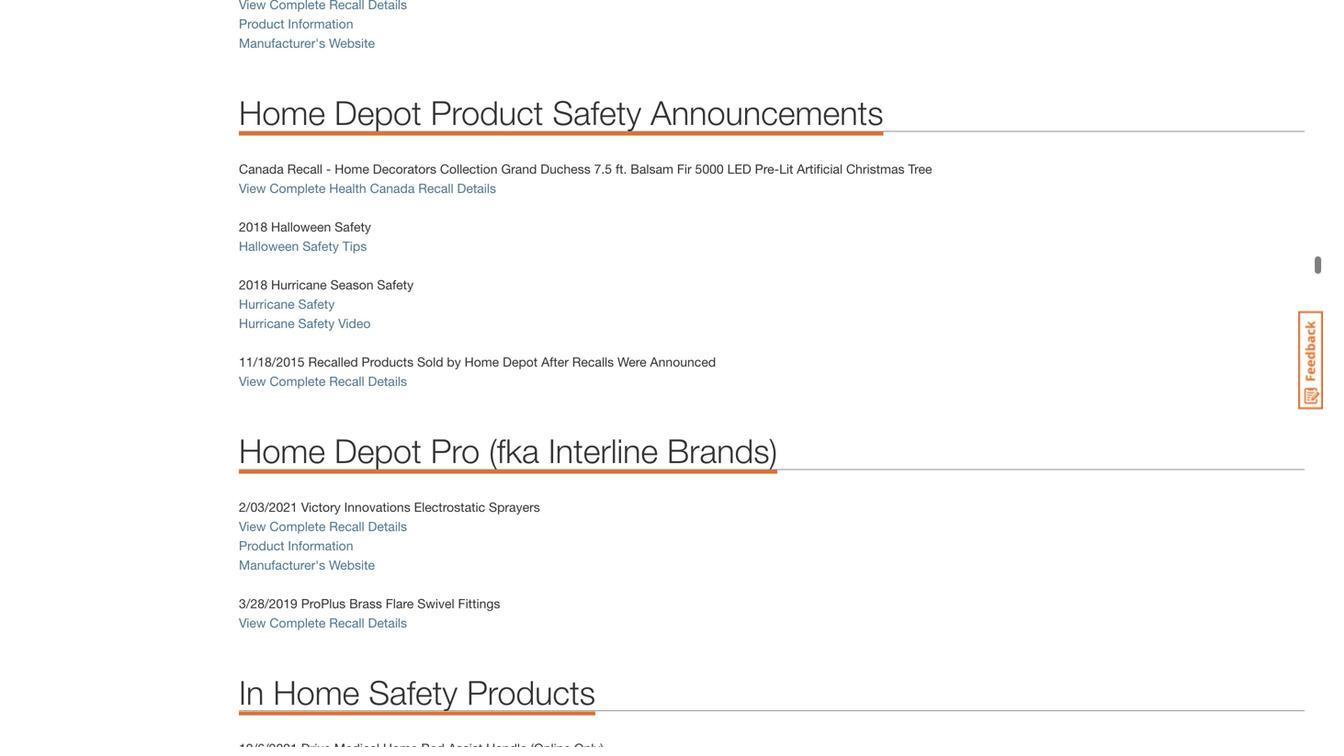 Task type: locate. For each thing, give the bounding box(es) containing it.
hurricane up hurricane safety video link
[[239, 296, 295, 311]]

0 vertical spatial hurricane
[[271, 277, 327, 292]]

swivel
[[418, 596, 455, 611]]

video
[[338, 316, 371, 331]]

product information manufacturer's website
[[239, 16, 375, 50]]

complete down 11/18/2015
[[270, 373, 326, 389]]

halloween
[[271, 219, 331, 234], [239, 238, 299, 254]]

11/18/2015
[[239, 354, 305, 369]]

depot up innovations at left
[[335, 431, 422, 470]]

1 horizontal spatial products
[[467, 673, 596, 712]]

2 view from the top
[[239, 373, 266, 389]]

depot left after
[[503, 354, 538, 369]]

2018 hurricane season safety hurricane safety hurricane safety video
[[239, 277, 414, 331]]

2 complete from the top
[[270, 373, 326, 389]]

information
[[288, 16, 353, 31], [288, 538, 353, 553]]

safety left tips
[[303, 238, 339, 254]]

1 vertical spatial manufacturer's
[[239, 557, 326, 572]]

product inside product information manufacturer's website
[[239, 16, 285, 31]]

view
[[239, 180, 266, 196], [239, 373, 266, 389], [239, 519, 266, 534], [239, 615, 266, 630]]

0 vertical spatial manufacturer's website link
[[239, 35, 375, 50]]

website
[[329, 35, 375, 50], [329, 557, 375, 572]]

hurricane down hurricane safety link
[[239, 316, 295, 331]]

innovations
[[344, 499, 411, 515]]

2 vertical spatial view complete recall details link
[[239, 615, 407, 630]]

details
[[457, 180, 496, 196], [368, 373, 407, 389], [368, 519, 407, 534], [368, 615, 407, 630]]

2 view complete recall details link from the top
[[239, 519, 407, 534]]

recall down brass
[[329, 615, 365, 630]]

view down 3/28/2019
[[239, 615, 266, 630]]

tree
[[909, 161, 933, 176]]

halloween safety tips link
[[239, 238, 371, 254]]

recall inside 11/18/2015 recalled products sold by home depot after recalls were announced view complete recall details
[[329, 373, 365, 389]]

home depot product safety announcements
[[239, 93, 884, 132]]

recall down 'victory'
[[329, 519, 365, 534]]

depot up decorators at the top
[[335, 93, 422, 132]]

announced
[[650, 354, 716, 369]]

recall
[[287, 161, 323, 176], [418, 180, 454, 196], [329, 373, 365, 389], [329, 519, 365, 534], [329, 615, 365, 630]]

0 vertical spatial products
[[362, 354, 414, 369]]

2018 inside 2018 halloween safety halloween safety tips
[[239, 219, 268, 234]]

home inside canada recall - home decorators collection grand duchess 7.5 ft. balsam fir 5000 led pre-lit artificial christmas tree view complete health canada recall details
[[335, 161, 369, 176]]

recall left -
[[287, 161, 323, 176]]

0 vertical spatial manufacturer's
[[239, 35, 326, 50]]

pre-
[[755, 161, 780, 176]]

manufacturer's inside product information manufacturer's website
[[239, 35, 326, 50]]

1 vertical spatial manufacturer's website link
[[239, 557, 375, 572]]

7.5
[[594, 161, 612, 176]]

2018 up hurricane safety link
[[239, 277, 268, 292]]

safety up tips
[[335, 219, 371, 234]]

products inside 11/18/2015 recalled products sold by home depot after recalls were announced view complete recall details
[[362, 354, 414, 369]]

hurricane
[[271, 277, 327, 292], [239, 296, 295, 311], [239, 316, 295, 331]]

2 information from the top
[[288, 538, 353, 553]]

view down 11/18/2015
[[239, 373, 266, 389]]

4 complete from the top
[[270, 615, 326, 630]]

recall down recalled
[[329, 373, 365, 389]]

interline
[[549, 431, 658, 470]]

1 2018 from the top
[[239, 219, 268, 234]]

duchess
[[541, 161, 591, 176]]

2 vertical spatial hurricane
[[239, 316, 295, 331]]

victory
[[301, 499, 341, 515]]

fittings
[[458, 596, 500, 611]]

complete up 2018 halloween safety halloween safety tips
[[270, 180, 326, 196]]

2/03/2021
[[239, 499, 298, 515]]

1 website from the top
[[329, 35, 375, 50]]

feedback link image
[[1299, 311, 1324, 410]]

complete down proplus
[[270, 615, 326, 630]]

0 horizontal spatial products
[[362, 354, 414, 369]]

canada down decorators at the top
[[370, 180, 415, 196]]

1 vertical spatial product
[[431, 93, 544, 132]]

in home safety products
[[239, 673, 596, 712]]

1 manufacturer's website link from the top
[[239, 35, 375, 50]]

4 view from the top
[[239, 615, 266, 630]]

0 vertical spatial 2018
[[239, 219, 268, 234]]

2018 up halloween safety tips link
[[239, 219, 268, 234]]

flare
[[386, 596, 414, 611]]

0 vertical spatial view complete recall details link
[[239, 373, 407, 389]]

view complete recall details link
[[239, 373, 407, 389], [239, 519, 407, 534], [239, 615, 407, 630]]

2 manufacturer's website link from the top
[[239, 557, 375, 572]]

3 view from the top
[[239, 519, 266, 534]]

lit
[[780, 161, 794, 176]]

home up health
[[335, 161, 369, 176]]

artificial
[[797, 161, 843, 176]]

2 manufacturer's from the top
[[239, 557, 326, 572]]

1 vertical spatial 2018
[[239, 277, 268, 292]]

2 website from the top
[[329, 557, 375, 572]]

product information link
[[239, 16, 357, 31], [239, 538, 353, 553]]

details down innovations at left
[[368, 519, 407, 534]]

products
[[362, 354, 414, 369], [467, 673, 596, 712]]

hurricane up hurricane safety link
[[271, 277, 327, 292]]

-
[[326, 161, 331, 176]]

information inside 2/03/2021 victory innovations electrostatic sprayers view complete recall details product information manufacturer's website
[[288, 538, 353, 553]]

christmas
[[847, 161, 905, 176]]

safety
[[553, 93, 642, 132], [335, 219, 371, 234], [303, 238, 339, 254], [377, 277, 414, 292], [298, 296, 335, 311], [298, 316, 335, 331], [369, 673, 458, 712]]

view complete recall details link down recalled
[[239, 373, 407, 389]]

recall inside 2/03/2021 victory innovations electrostatic sprayers view complete recall details product information manufacturer's website
[[329, 519, 365, 534]]

1 vertical spatial hurricane
[[239, 296, 295, 311]]

canada left -
[[239, 161, 284, 176]]

home
[[239, 93, 325, 132], [335, 161, 369, 176], [465, 354, 499, 369], [239, 431, 325, 470], [273, 673, 360, 712]]

0 horizontal spatial canada
[[239, 161, 284, 176]]

halloween up hurricane safety link
[[239, 238, 299, 254]]

depot
[[335, 93, 422, 132], [503, 354, 538, 369], [335, 431, 422, 470]]

1 information from the top
[[288, 16, 353, 31]]

view up 2018 halloween safety halloween safety tips
[[239, 180, 266, 196]]

2 vertical spatial product
[[239, 538, 285, 553]]

1 complete from the top
[[270, 180, 326, 196]]

details down flare
[[368, 615, 407, 630]]

canada
[[239, 161, 284, 176], [370, 180, 415, 196]]

0 vertical spatial product information link
[[239, 16, 357, 31]]

complete down 'victory'
[[270, 519, 326, 534]]

information inside product information manufacturer's website
[[288, 16, 353, 31]]

11/18/2015 recalled products sold by home depot after recalls were announced view complete recall details
[[239, 354, 720, 389]]

halloween up halloween safety tips link
[[271, 219, 331, 234]]

2 2018 from the top
[[239, 277, 268, 292]]

view complete recall details link down 'victory'
[[239, 519, 407, 534]]

season
[[331, 277, 374, 292]]

view complete recall details link down proplus
[[239, 615, 407, 630]]

view down 2/03/2021
[[239, 519, 266, 534]]

0 vertical spatial product
[[239, 16, 285, 31]]

1 vertical spatial product information link
[[239, 538, 353, 553]]

details inside 3/28/2019 proplus brass flare swivel fittings view complete recall details
[[368, 615, 407, 630]]

1 vertical spatial information
[[288, 538, 353, 553]]

details down video
[[368, 373, 407, 389]]

0 vertical spatial information
[[288, 16, 353, 31]]

3 complete from the top
[[270, 519, 326, 534]]

2018 halloween safety halloween safety tips
[[239, 219, 375, 254]]

1 vertical spatial view complete recall details link
[[239, 519, 407, 534]]

details down collection
[[457, 180, 496, 196]]

2018 inside 2018 hurricane season safety hurricane safety hurricane safety video
[[239, 277, 268, 292]]

hurricane safety link
[[239, 296, 338, 311]]

2 vertical spatial depot
[[335, 431, 422, 470]]

1 vertical spatial canada
[[370, 180, 415, 196]]

(fka
[[489, 431, 539, 470]]

1 view from the top
[[239, 180, 266, 196]]

home right the by at the left top of page
[[465, 354, 499, 369]]

1 vertical spatial depot
[[503, 354, 538, 369]]

0 vertical spatial website
[[329, 35, 375, 50]]

decorators
[[373, 161, 437, 176]]

grand
[[501, 161, 537, 176]]

1 manufacturer's from the top
[[239, 35, 326, 50]]

product
[[239, 16, 285, 31], [431, 93, 544, 132], [239, 538, 285, 553]]

balsam
[[631, 161, 674, 176]]

after
[[542, 354, 569, 369]]

2018
[[239, 219, 268, 234], [239, 277, 268, 292]]

1 vertical spatial website
[[329, 557, 375, 572]]

manufacturer's website link
[[239, 35, 375, 50], [239, 557, 375, 572]]

0 vertical spatial depot
[[335, 93, 422, 132]]

complete
[[270, 180, 326, 196], [270, 373, 326, 389], [270, 519, 326, 534], [270, 615, 326, 630]]

complete inside 3/28/2019 proplus brass flare swivel fittings view complete recall details
[[270, 615, 326, 630]]

2018 for 2018 hurricane season safety hurricane safety hurricane safety video
[[239, 277, 268, 292]]

manufacturer's
[[239, 35, 326, 50], [239, 557, 326, 572]]

depot for product
[[335, 93, 422, 132]]



Task type: describe. For each thing, give the bounding box(es) containing it.
view inside canada recall - home decorators collection grand duchess 7.5 ft. balsam fir 5000 led pre-lit artificial christmas tree view complete health canada recall details
[[239, 180, 266, 196]]

safety down hurricane safety link
[[298, 316, 335, 331]]

complete inside 11/18/2015 recalled products sold by home depot after recalls were announced view complete recall details
[[270, 373, 326, 389]]

3 view complete recall details link from the top
[[239, 615, 407, 630]]

view complete health canada recall details link
[[239, 180, 496, 196]]

recalls
[[572, 354, 614, 369]]

in
[[239, 673, 264, 712]]

depot inside 11/18/2015 recalled products sold by home depot after recalls were announced view complete recall details
[[503, 354, 538, 369]]

electrostatic
[[414, 499, 485, 515]]

1 horizontal spatial canada
[[370, 180, 415, 196]]

1 vertical spatial halloween
[[239, 238, 299, 254]]

proplus
[[301, 596, 346, 611]]

safety right season
[[377, 277, 414, 292]]

details inside canada recall - home decorators collection grand duchess 7.5 ft. balsam fir 5000 led pre-lit artificial christmas tree view complete health canada recall details
[[457, 180, 496, 196]]

canada recall - home decorators collection grand duchess 7.5 ft. balsam fir 5000 led pre-lit artificial christmas tree view complete health canada recall details
[[239, 161, 933, 196]]

manufacturer's inside 2/03/2021 victory innovations electrostatic sprayers view complete recall details product information manufacturer's website
[[239, 557, 326, 572]]

home depot pro (fka interline brands)
[[239, 431, 778, 470]]

home down product information manufacturer's website
[[239, 93, 325, 132]]

view inside 3/28/2019 proplus brass flare swivel fittings view complete recall details
[[239, 615, 266, 630]]

2/03/2021 victory innovations electrostatic sprayers view complete recall details product information manufacturer's website
[[239, 499, 540, 572]]

home inside 11/18/2015 recalled products sold by home depot after recalls were announced view complete recall details
[[465, 354, 499, 369]]

details inside 2/03/2021 victory innovations electrostatic sprayers view complete recall details product information manufacturer's website
[[368, 519, 407, 534]]

website inside 2/03/2021 victory innovations electrostatic sprayers view complete recall details product information manufacturer's website
[[329, 557, 375, 572]]

complete inside 2/03/2021 victory innovations electrostatic sprayers view complete recall details product information manufacturer's website
[[270, 519, 326, 534]]

view inside 2/03/2021 victory innovations electrostatic sprayers view complete recall details product information manufacturer's website
[[239, 519, 266, 534]]

recall inside 3/28/2019 proplus brass flare swivel fittings view complete recall details
[[329, 615, 365, 630]]

2018 for 2018 halloween safety halloween safety tips
[[239, 219, 268, 234]]

announcements
[[651, 93, 884, 132]]

pro
[[431, 431, 480, 470]]

product inside 2/03/2021 victory innovations electrostatic sprayers view complete recall details product information manufacturer's website
[[239, 538, 285, 553]]

ft.
[[616, 161, 627, 176]]

5000
[[695, 161, 724, 176]]

health
[[329, 180, 367, 196]]

1 view complete recall details link from the top
[[239, 373, 407, 389]]

led
[[728, 161, 752, 176]]

home right in
[[273, 673, 360, 712]]

home up 2/03/2021
[[239, 431, 325, 470]]

3/28/2019
[[239, 596, 298, 611]]

by
[[447, 354, 461, 369]]

hurricane safety video link
[[239, 316, 374, 331]]

brass
[[349, 596, 382, 611]]

website inside product information manufacturer's website
[[329, 35, 375, 50]]

1 product information link from the top
[[239, 16, 357, 31]]

recalled
[[308, 354, 358, 369]]

sprayers
[[489, 499, 540, 515]]

1 vertical spatial products
[[467, 673, 596, 712]]

0 vertical spatial halloween
[[271, 219, 331, 234]]

safety down 3/28/2019 proplus brass flare swivel fittings view complete recall details
[[369, 673, 458, 712]]

view inside 11/18/2015 recalled products sold by home depot after recalls were announced view complete recall details
[[239, 373, 266, 389]]

brands)
[[668, 431, 778, 470]]

tips
[[343, 238, 367, 254]]

were
[[618, 354, 647, 369]]

depot for pro
[[335, 431, 422, 470]]

complete inside canada recall - home decorators collection grand duchess 7.5 ft. balsam fir 5000 led pre-lit artificial christmas tree view complete health canada recall details
[[270, 180, 326, 196]]

sold
[[417, 354, 444, 369]]

collection
[[440, 161, 498, 176]]

safety up hurricane safety video link
[[298, 296, 335, 311]]

2 product information link from the top
[[239, 538, 353, 553]]

3/28/2019 proplus brass flare swivel fittings view complete recall details
[[239, 596, 504, 630]]

safety up 7.5
[[553, 93, 642, 132]]

recall down decorators at the top
[[418, 180, 454, 196]]

fir
[[677, 161, 692, 176]]

details inside 11/18/2015 recalled products sold by home depot after recalls were announced view complete recall details
[[368, 373, 407, 389]]

0 vertical spatial canada
[[239, 161, 284, 176]]



Task type: vqa. For each thing, say whether or not it's contained in the screenshot.
1st View Complete Recall Details Link from the top of the page
yes



